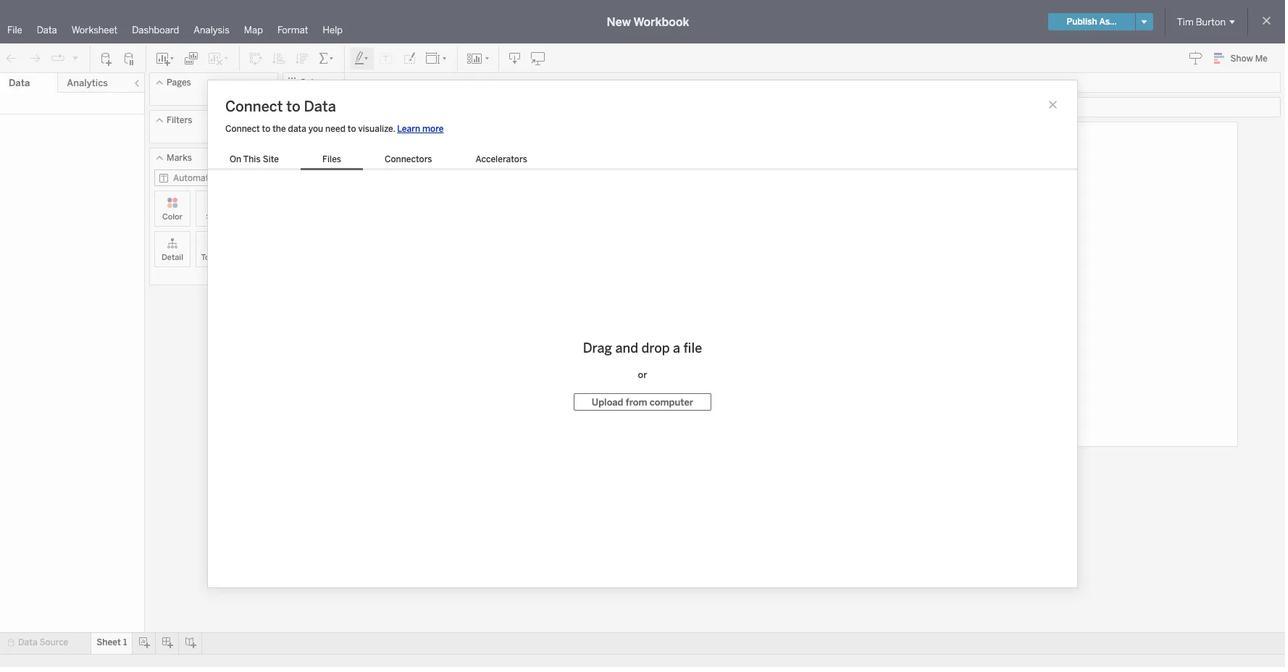 Task type: describe. For each thing, give the bounding box(es) containing it.
detail
[[162, 253, 183, 262]]

and
[[615, 340, 638, 356]]

show me button
[[1208, 47, 1281, 70]]

marks
[[167, 153, 192, 163]]

burton
[[1196, 16, 1226, 27]]

tim burton
[[1177, 16, 1226, 27]]

file
[[7, 25, 22, 36]]

show
[[1231, 54, 1253, 64]]

learn
[[397, 124, 420, 134]]

upload
[[592, 397, 624, 408]]

data left source
[[18, 638, 37, 648]]

accelerators
[[476, 154, 527, 164]]

map
[[244, 25, 263, 36]]

new
[[607, 15, 631, 29]]

computer
[[650, 397, 694, 408]]

format
[[277, 25, 308, 36]]

connect to the data you need to visualize. learn more
[[225, 124, 444, 134]]

0 horizontal spatial sheet
[[97, 638, 121, 648]]

1 vertical spatial sheet 1
[[97, 638, 127, 648]]

need
[[325, 124, 346, 134]]

files
[[322, 154, 341, 164]]

replay animation image
[[71, 53, 80, 62]]

clear sheet image
[[207, 51, 230, 66]]

the
[[273, 124, 286, 134]]

publish as...
[[1067, 17, 1117, 27]]

rows
[[300, 102, 322, 112]]

data
[[288, 124, 306, 134]]

show me
[[1231, 54, 1268, 64]]

data up replay animation icon at the top left
[[37, 25, 57, 36]]

0 vertical spatial sheet 1
[[288, 129, 340, 150]]

to for the
[[262, 124, 270, 134]]

visualize.
[[358, 124, 395, 134]]

from
[[626, 397, 647, 408]]

data source
[[18, 638, 68, 648]]

publish your workbook to edit in tableau desktop image
[[531, 51, 546, 66]]

size
[[206, 212, 222, 222]]

upload from computer button
[[574, 394, 712, 411]]

filters
[[167, 115, 192, 125]]

totals image
[[318, 51, 335, 66]]

new data source image
[[99, 51, 114, 66]]

0 horizontal spatial 1
[[123, 638, 127, 648]]

download image
[[508, 51, 522, 66]]

show labels image
[[379, 51, 393, 66]]

site
[[263, 154, 279, 164]]

drag
[[583, 340, 612, 356]]

undo image
[[4, 51, 19, 66]]

duplicate image
[[184, 51, 199, 66]]

learn more link
[[397, 124, 444, 134]]

sort ascending image
[[272, 51, 286, 66]]

list box containing on this site
[[208, 151, 549, 170]]

workbook
[[634, 15, 689, 29]]

you
[[309, 124, 323, 134]]

collapse image
[[133, 79, 141, 88]]

2 horizontal spatial to
[[348, 124, 356, 134]]

data down undo image
[[9, 78, 30, 88]]

worksheet
[[72, 25, 118, 36]]



Task type: vqa. For each thing, say whether or not it's contained in the screenshot.
the top explore link
no



Task type: locate. For each thing, give the bounding box(es) containing it.
1 horizontal spatial to
[[286, 97, 301, 115]]

0 horizontal spatial to
[[262, 124, 270, 134]]

to right need at left
[[348, 124, 356, 134]]

0 vertical spatial connect
[[225, 97, 283, 115]]

a
[[673, 340, 680, 356]]

0 horizontal spatial sheet 1
[[97, 638, 127, 648]]

1 right source
[[123, 638, 127, 648]]

pause auto updates image
[[122, 51, 137, 66]]

sort descending image
[[295, 51, 309, 66]]

1 horizontal spatial 1
[[331, 129, 340, 150]]

connect to data
[[225, 97, 336, 115]]

connect up the at the left
[[225, 97, 283, 115]]

source
[[39, 638, 68, 648]]

1
[[331, 129, 340, 150], [123, 638, 127, 648]]

show/hide cards image
[[467, 51, 490, 66]]

highlight image
[[354, 51, 370, 66]]

tooltip
[[201, 253, 226, 262]]

connect
[[225, 97, 283, 115], [225, 124, 260, 134]]

0 vertical spatial 1
[[331, 129, 340, 150]]

sheet
[[288, 129, 328, 150], [97, 638, 121, 648]]

as...
[[1099, 17, 1117, 27]]

color
[[162, 212, 183, 222]]

me
[[1255, 54, 1268, 64]]

file
[[684, 340, 702, 356]]

list box
[[208, 151, 549, 170]]

sheet 1 up files
[[288, 129, 340, 150]]

to left the at the left
[[262, 124, 270, 134]]

pages
[[167, 78, 191, 88]]

sheet 1
[[288, 129, 340, 150], [97, 638, 127, 648]]

sheet up files
[[288, 129, 328, 150]]

columns
[[300, 78, 336, 88]]

help
[[323, 25, 343, 36]]

connect for connect to the data you need to visualize. learn more
[[225, 124, 260, 134]]

connect for connect to data
[[225, 97, 283, 115]]

redo image
[[28, 51, 42, 66]]

sheet right source
[[97, 638, 121, 648]]

publish as... button
[[1049, 13, 1135, 30]]

upload from computer
[[592, 397, 694, 408]]

format workbook image
[[402, 51, 417, 66]]

drag and drop a file
[[583, 340, 702, 356]]

new workbook
[[607, 15, 689, 29]]

swap rows and columns image
[[249, 51, 263, 66]]

dashboard
[[132, 25, 179, 36]]

data guide image
[[1189, 51, 1203, 65]]

connectors
[[385, 154, 432, 164]]

sheet 1 right source
[[97, 638, 127, 648]]

analysis
[[194, 25, 229, 36]]

1 connect from the top
[[225, 97, 283, 115]]

tim
[[1177, 16, 1194, 27]]

this
[[243, 154, 261, 164]]

1 vertical spatial 1
[[123, 638, 127, 648]]

new worksheet image
[[155, 51, 175, 66]]

1 horizontal spatial sheet 1
[[288, 129, 340, 150]]

more
[[422, 124, 444, 134]]

1 horizontal spatial sheet
[[288, 129, 328, 150]]

replay animation image
[[51, 51, 65, 66]]

0 vertical spatial sheet
[[288, 129, 328, 150]]

data up 'you'
[[304, 97, 336, 115]]

or
[[638, 369, 647, 380]]

data
[[37, 25, 57, 36], [9, 78, 30, 88], [304, 97, 336, 115], [18, 638, 37, 648]]

1 vertical spatial sheet
[[97, 638, 121, 648]]

drop
[[642, 340, 670, 356]]

to up data
[[286, 97, 301, 115]]

to
[[286, 97, 301, 115], [262, 124, 270, 134], [348, 124, 356, 134]]

to for data
[[286, 97, 301, 115]]

1 up files
[[331, 129, 340, 150]]

fit image
[[425, 51, 448, 66]]

on this site
[[230, 154, 279, 164]]

on
[[230, 154, 241, 164]]

2 connect from the top
[[225, 124, 260, 134]]

publish
[[1067, 17, 1098, 27]]

connect up on
[[225, 124, 260, 134]]

1 vertical spatial connect
[[225, 124, 260, 134]]

analytics
[[67, 78, 108, 88]]



